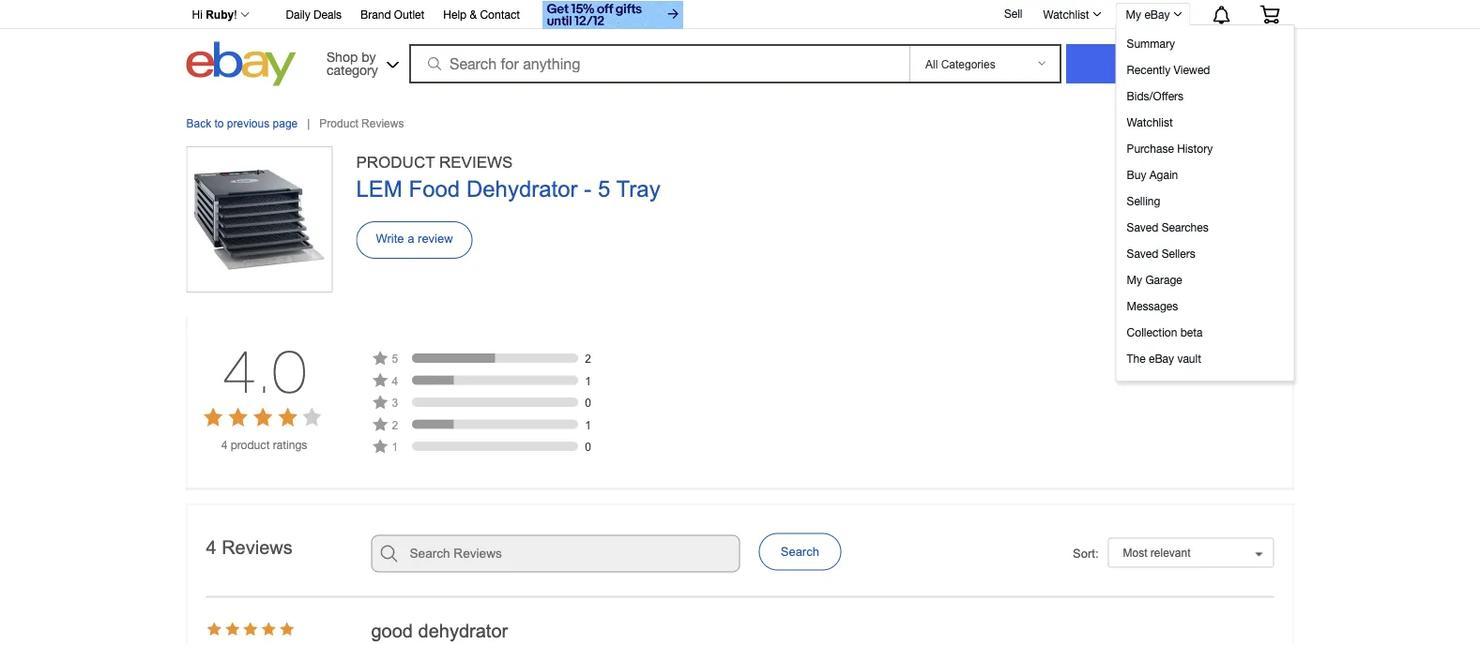 Task type: vqa. For each thing, say whether or not it's contained in the screenshot.
LEM Food Dehydrator - 5 Tray image
yes



Task type: locate. For each thing, give the bounding box(es) containing it.
product reviews lem food dehydrator - 5 tray
[[356, 153, 661, 201]]

2 vertical spatial reviews
[[222, 537, 293, 558]]

4 left product
[[221, 439, 228, 452]]

2 horizontal spatial reviews
[[439, 153, 513, 171]]

none submit inside shop by category "banner"
[[1067, 44, 1224, 84]]

product up lem
[[356, 153, 435, 171]]

4.0 stars image
[[204, 408, 325, 430]]

5 up 3
[[392, 353, 398, 366]]

4 for 4
[[392, 375, 398, 388]]

lem food dehydrator - 5 tray link
[[356, 176, 1294, 203]]

2 vertical spatial 4
[[206, 537, 217, 558]]

0 horizontal spatial reviews
[[222, 537, 293, 558]]

shop by category banner
[[182, 0, 1294, 91]]

reviews inside the product reviews lem food dehydrator - 5 tray
[[439, 153, 513, 171]]

5 stars image
[[206, 623, 294, 639]]

page
[[273, 117, 298, 130]]

1
[[585, 375, 591, 388], [585, 419, 591, 432], [392, 441, 398, 454]]

None submit
[[1067, 44, 1224, 84]]

1 horizontal spatial 5
[[598, 177, 611, 201]]

good dehydrator
[[371, 621, 508, 642]]

hi
[[192, 8, 203, 21]]

search
[[781, 545, 820, 559]]

0 vertical spatial 4
[[392, 375, 398, 388]]

my
[[1126, 8, 1142, 21]]

contact
[[480, 8, 520, 21]]

to
[[215, 117, 224, 130]]

0 vertical spatial 0
[[585, 397, 591, 410]]

my ebay link
[[1116, 3, 1191, 25]]

watchlist link
[[1033, 3, 1110, 25]]

4 up 5 stars image
[[206, 537, 217, 558]]

0 vertical spatial 5
[[598, 177, 611, 201]]

write a review
[[376, 232, 453, 246]]

0 horizontal spatial 2
[[392, 419, 398, 432]]

1 horizontal spatial 4
[[221, 439, 228, 452]]

4 product ratings
[[221, 439, 307, 452]]

reviews down category
[[362, 117, 404, 130]]

5 right '-' on the top left
[[598, 177, 611, 201]]

2 0 from the top
[[585, 441, 591, 454]]

4 for 4 product ratings
[[221, 439, 228, 452]]

4 up 3
[[392, 375, 398, 388]]

2
[[585, 353, 591, 366], [392, 419, 398, 432]]

1 0 from the top
[[585, 397, 591, 410]]

lem
[[356, 177, 403, 201]]

your shopping cart image
[[1259, 5, 1281, 24]]

my ebay
[[1126, 8, 1170, 21]]

0 vertical spatial reviews
[[362, 117, 404, 130]]

0 horizontal spatial 4
[[206, 537, 217, 558]]

deals
[[314, 8, 342, 21]]

daily
[[286, 8, 311, 21]]

product inside the product reviews lem food dehydrator - 5 tray
[[356, 153, 435, 171]]

0
[[585, 397, 591, 410], [585, 441, 591, 454]]

5
[[598, 177, 611, 201], [392, 353, 398, 366]]

0 vertical spatial 1
[[585, 375, 591, 388]]

1 vertical spatial 4
[[221, 439, 228, 452]]

reviews
[[362, 117, 404, 130], [439, 153, 513, 171], [222, 537, 293, 558]]

1 vertical spatial 5
[[392, 353, 398, 366]]

hi ruby !
[[192, 8, 237, 21]]

product right |
[[320, 117, 358, 130]]

1 vertical spatial 2
[[392, 419, 398, 432]]

4
[[392, 375, 398, 388], [221, 439, 228, 452], [206, 537, 217, 558]]

product
[[231, 439, 270, 452]]

1 vertical spatial 0
[[585, 441, 591, 454]]

product
[[320, 117, 358, 130], [356, 153, 435, 171]]

reviews up 5 stars image
[[222, 537, 293, 558]]

1 vertical spatial reviews
[[439, 153, 513, 171]]

Search Reviews text field
[[371, 536, 740, 573]]

reviews up food
[[439, 153, 513, 171]]

previous
[[227, 117, 270, 130]]

1 vertical spatial 1
[[585, 419, 591, 432]]

2 horizontal spatial 4
[[392, 375, 398, 388]]

a
[[408, 232, 414, 246]]

0 for 1
[[585, 441, 591, 454]]

4 for 4 reviews
[[206, 537, 217, 558]]

outlet
[[394, 8, 425, 21]]

1 horizontal spatial 2
[[585, 353, 591, 366]]

1 for 2
[[585, 419, 591, 432]]

1 vertical spatial product
[[356, 153, 435, 171]]



Task type: describe. For each thing, give the bounding box(es) containing it.
shop
[[327, 49, 358, 64]]

lem food dehydrator - 5 tray image
[[189, 149, 330, 290]]

watchlist
[[1044, 8, 1090, 21]]

shop by category button
[[318, 42, 403, 82]]

5 inside the product reviews lem food dehydrator - 5 tray
[[598, 177, 611, 201]]

&
[[470, 8, 477, 21]]

help & contact
[[443, 8, 520, 21]]

0 for 3
[[585, 397, 591, 410]]

back to previous page link
[[186, 117, 298, 130]]

review
[[418, 232, 453, 246]]

most
[[1123, 548, 1148, 560]]

sell
[[1005, 7, 1023, 20]]

3
[[392, 397, 398, 410]]

reviews for product reviews lem food dehydrator - 5 tray
[[439, 153, 513, 171]]

ratings
[[273, 439, 307, 452]]

most relevant
[[1123, 548, 1191, 560]]

get an extra 15% off image
[[543, 1, 684, 29]]

dehydrator
[[418, 621, 508, 642]]

search button
[[759, 534, 842, 571]]

help & contact link
[[443, 5, 520, 26]]

good
[[371, 621, 413, 642]]

0 vertical spatial 2
[[585, 353, 591, 366]]

ruby
[[206, 8, 234, 21]]

-
[[584, 177, 592, 201]]

brand
[[361, 8, 391, 21]]

!
[[234, 8, 237, 21]]

reviews for 4 reviews
[[222, 537, 293, 558]]

brand outlet
[[361, 8, 425, 21]]

brand outlet link
[[361, 5, 425, 26]]

help
[[443, 8, 467, 21]]

4 reviews
[[206, 537, 293, 558]]

4.0
[[223, 338, 306, 406]]

0 horizontal spatial 5
[[392, 353, 398, 366]]

0 vertical spatial product
[[320, 117, 358, 130]]

shop by category
[[327, 49, 378, 77]]

food
[[409, 177, 460, 201]]

write a review link
[[356, 222, 473, 259]]

1 horizontal spatial reviews
[[362, 117, 404, 130]]

dehydrator
[[467, 177, 578, 201]]

ebay
[[1145, 8, 1170, 21]]

Search for anything text field
[[412, 46, 906, 82]]

daily deals link
[[286, 5, 342, 26]]

write
[[376, 232, 404, 246]]

category
[[327, 62, 378, 77]]

by
[[362, 49, 376, 64]]

back to previous page | product reviews
[[186, 117, 404, 130]]

|
[[307, 117, 310, 130]]

daily deals
[[286, 8, 342, 21]]

2 vertical spatial 1
[[392, 441, 398, 454]]

sort:
[[1073, 547, 1099, 561]]

back
[[186, 117, 211, 130]]

account navigation
[[182, 0, 1294, 31]]

most relevant button
[[1108, 538, 1275, 568]]

relevant
[[1151, 548, 1191, 560]]

tray
[[616, 177, 661, 201]]

sell link
[[996, 7, 1031, 20]]

1 for 4
[[585, 375, 591, 388]]



